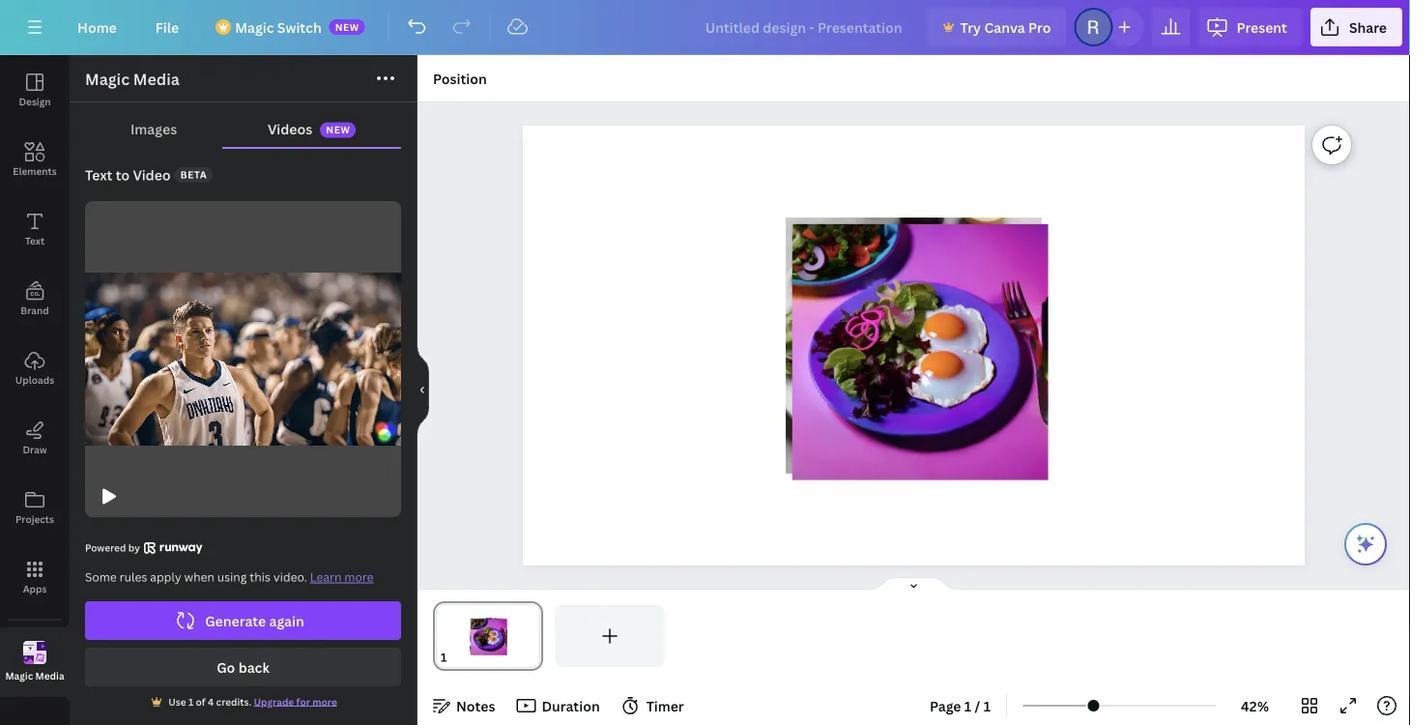 Task type: vqa. For each thing, say whether or not it's contained in the screenshot.
Edit for Edit image
no



Task type: describe. For each thing, give the bounding box(es) containing it.
canva
[[985, 18, 1026, 36]]

magic inside main menu bar
[[235, 18, 274, 36]]

present button
[[1198, 8, 1303, 46]]

1 horizontal spatial magic
[[85, 69, 130, 89]]

page 1 image
[[433, 605, 543, 667]]

try canva pro
[[961, 18, 1051, 36]]

draw
[[23, 443, 47, 456]]

notes button
[[425, 690, 503, 721]]

position button
[[425, 63, 495, 94]]

back
[[238, 658, 270, 676]]

Design title text field
[[690, 8, 920, 46]]

4
[[208, 695, 214, 708]]

1 vertical spatial more
[[313, 695, 337, 708]]

elements button
[[0, 125, 70, 194]]

credits.
[[216, 695, 252, 708]]

some rules apply when using this video. learn more
[[85, 569, 374, 585]]

learn
[[310, 569, 342, 585]]

text for text
[[25, 234, 45, 247]]

brand button
[[0, 264, 70, 334]]

learn more link
[[310, 569, 374, 585]]

1 vertical spatial new
[[326, 123, 350, 137]]

video
[[133, 166, 171, 184]]

duration button
[[511, 690, 608, 721]]

text button
[[0, 194, 70, 264]]

generate
[[205, 612, 266, 630]]

text to video beta
[[85, 166, 207, 184]]

go back button
[[85, 648, 401, 686]]

present
[[1237, 18, 1288, 36]]

pro
[[1029, 18, 1051, 36]]

canva assistant image
[[1354, 533, 1378, 556]]

generate again button
[[85, 601, 401, 640]]

magic inside button
[[5, 669, 33, 682]]

1 for of
[[188, 695, 194, 708]]

try canva pro button
[[928, 8, 1067, 46]]

brand
[[21, 304, 49, 317]]

upgrade
[[254, 695, 294, 708]]

side panel tab list
[[0, 55, 70, 697]]

1 for /
[[965, 697, 972, 715]]

some
[[85, 569, 117, 585]]

2 horizontal spatial 1
[[984, 697, 991, 715]]

videos
[[268, 119, 312, 138]]

page
[[930, 697, 962, 715]]

switch
[[277, 18, 322, 36]]

generate again
[[205, 612, 304, 630]]

0 vertical spatial more
[[345, 569, 374, 585]]

go
[[217, 658, 235, 676]]

1 horizontal spatial magic media
[[85, 69, 180, 89]]

beta
[[180, 168, 207, 181]]

apps button
[[0, 542, 70, 612]]

position
[[433, 69, 487, 87]]

projects
[[15, 512, 54, 525]]

for
[[296, 695, 310, 708]]

use 1 of 4 credits. upgrade for more
[[168, 695, 337, 708]]



Task type: locate. For each thing, give the bounding box(es) containing it.
new right videos
[[326, 123, 350, 137]]

use
[[168, 695, 186, 708]]

page 1 / 1
[[930, 697, 991, 715]]

media inside button
[[35, 669, 64, 682]]

1 vertical spatial media
[[35, 669, 64, 682]]

text
[[85, 166, 112, 184], [25, 234, 45, 247]]

1
[[188, 695, 194, 708], [965, 697, 972, 715], [984, 697, 991, 715]]

try
[[961, 18, 981, 36]]

design
[[19, 95, 51, 108]]

share
[[1350, 18, 1387, 36]]

timer button
[[616, 690, 692, 721]]

magic media
[[85, 69, 180, 89], [5, 669, 64, 682]]

0 vertical spatial magic
[[235, 18, 274, 36]]

1 right /
[[984, 697, 991, 715]]

this
[[250, 569, 271, 585]]

0 horizontal spatial media
[[35, 669, 64, 682]]

magic down apps
[[5, 669, 33, 682]]

Page title text field
[[455, 648, 463, 667]]

1 left /
[[965, 697, 972, 715]]

new right switch
[[335, 20, 359, 33]]

images button
[[85, 110, 222, 147]]

go back
[[217, 658, 270, 676]]

media up images button on the left top of page
[[133, 69, 180, 89]]

text inside button
[[25, 234, 45, 247]]

magic
[[235, 18, 274, 36], [85, 69, 130, 89], [5, 669, 33, 682]]

upgrade for more link
[[254, 695, 337, 708]]

duration
[[542, 697, 600, 715]]

42% button
[[1224, 690, 1287, 721]]

uploads button
[[0, 334, 70, 403]]

magic left switch
[[235, 18, 274, 36]]

using
[[217, 569, 247, 585]]

file
[[155, 18, 179, 36]]

when
[[184, 569, 214, 585]]

magic switch
[[235, 18, 322, 36]]

0 vertical spatial new
[[335, 20, 359, 33]]

of
[[196, 695, 206, 708]]

runway logo image
[[144, 542, 203, 554]]

projects button
[[0, 473, 70, 542]]

1 vertical spatial magic
[[85, 69, 130, 89]]

home link
[[62, 8, 132, 46]]

media down apps
[[35, 669, 64, 682]]

hide image
[[417, 344, 429, 437]]

timer
[[646, 697, 684, 715]]

more
[[345, 569, 374, 585], [313, 695, 337, 708]]

0 horizontal spatial text
[[25, 234, 45, 247]]

42%
[[1241, 697, 1269, 715]]

file button
[[140, 8, 195, 46]]

magic media down apps
[[5, 669, 64, 682]]

notes
[[456, 697, 495, 715]]

1 vertical spatial text
[[25, 234, 45, 247]]

main menu bar
[[0, 0, 1411, 55]]

0 vertical spatial text
[[85, 166, 112, 184]]

rules
[[119, 569, 147, 585]]

share button
[[1311, 8, 1403, 46]]

0 horizontal spatial more
[[313, 695, 337, 708]]

text up brand button
[[25, 234, 45, 247]]

1 left of
[[188, 695, 194, 708]]

apply
[[150, 569, 181, 585]]

text for text to video beta
[[85, 166, 112, 184]]

magic media up images
[[85, 69, 180, 89]]

magic media inside button
[[5, 669, 64, 682]]

/
[[975, 697, 981, 715]]

apps
[[23, 582, 47, 595]]

0 horizontal spatial magic media
[[5, 669, 64, 682]]

1 horizontal spatial text
[[85, 166, 112, 184]]

powered
[[85, 541, 126, 554]]

more right learn
[[345, 569, 374, 585]]

design button
[[0, 55, 70, 125]]

text left "to"
[[85, 166, 112, 184]]

0 vertical spatial magic media
[[85, 69, 180, 89]]

again
[[269, 612, 304, 630]]

elements
[[13, 164, 57, 177]]

hide pages image
[[868, 576, 961, 592]]

0 horizontal spatial 1
[[188, 695, 194, 708]]

magic media button
[[0, 627, 70, 697]]

1 horizontal spatial 1
[[965, 697, 972, 715]]

new inside main menu bar
[[335, 20, 359, 33]]

draw button
[[0, 403, 70, 473]]

home
[[77, 18, 117, 36]]

video.
[[273, 569, 307, 585]]

uploads
[[15, 373, 54, 386]]

new
[[335, 20, 359, 33], [326, 123, 350, 137]]

more right for
[[313, 695, 337, 708]]

images
[[130, 119, 177, 138]]

by
[[128, 541, 140, 554]]

powered by
[[85, 541, 140, 554]]

media
[[133, 69, 180, 89], [35, 669, 64, 682]]

1 horizontal spatial media
[[133, 69, 180, 89]]

1 horizontal spatial more
[[345, 569, 374, 585]]

to
[[116, 166, 130, 184]]

1 vertical spatial magic media
[[5, 669, 64, 682]]

2 vertical spatial magic
[[5, 669, 33, 682]]

0 horizontal spatial magic
[[5, 669, 33, 682]]

2 horizontal spatial magic
[[235, 18, 274, 36]]

0 vertical spatial media
[[133, 69, 180, 89]]

magic down home link
[[85, 69, 130, 89]]



